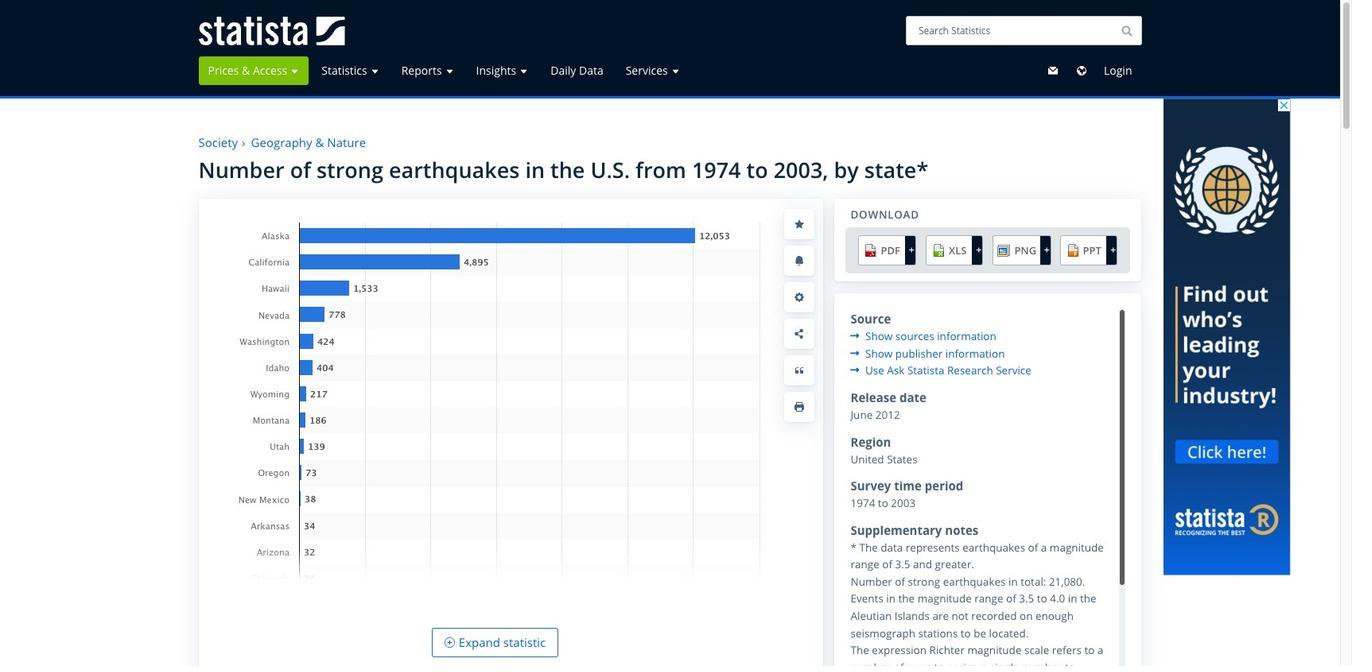 Task type: locate. For each thing, give the bounding box(es) containing it.
the up islands
[[898, 592, 915, 606]]

+ inside xls +
[[976, 242, 982, 257]]

3.5
[[895, 558, 910, 572], [1019, 592, 1034, 606]]

0 vertical spatial magnitude
[[1050, 541, 1104, 555]]

ways
[[906, 661, 931, 667]]

information
[[937, 329, 996, 344], [946, 347, 1005, 361]]

the down seismograph
[[851, 644, 869, 658]]

prices & access button
[[198, 56, 309, 85]]

0 vertical spatial &
[[242, 63, 250, 78]]

represents
[[906, 541, 960, 555]]

& inside number of strong earthquakes in the u.s. by state element
[[315, 135, 324, 151]]

0 horizontal spatial 3.5
[[895, 558, 910, 572]]

range up recorded
[[975, 592, 1003, 606]]

in right events
[[886, 592, 896, 606]]

the
[[550, 155, 585, 184], [898, 592, 915, 606], [1080, 592, 1096, 606]]

strong
[[316, 155, 383, 184], [908, 575, 940, 589]]

21,080.
[[1049, 575, 1085, 589]]

2 horizontal spatial the
[[1080, 592, 1096, 606]]

a right refers
[[1098, 644, 1104, 658]]

0 horizontal spatial number
[[851, 661, 891, 667]]

1 vertical spatial range
[[975, 592, 1003, 606]]

1974 inside survey time period 1974 to 2003
[[851, 496, 875, 511]]

&
[[242, 63, 250, 78], [315, 135, 324, 151]]

show down source
[[865, 329, 893, 344]]

data
[[579, 63, 603, 78]]

prices & access
[[208, 63, 287, 78]]

reports
[[401, 63, 442, 78]]

magnitude up the single
[[967, 644, 1022, 658]]

range
[[851, 558, 879, 572], [975, 592, 1003, 606]]

3.5 up 'on'
[[1019, 592, 1034, 606]]

statista logo link
[[198, 16, 345, 45]]

be
[[974, 626, 986, 641]]

strong down and on the right of page
[[908, 575, 940, 589]]

june
[[851, 408, 873, 422]]

+ inside ppt +
[[1110, 242, 1116, 257]]

1 horizontal spatial 3.5
[[1019, 592, 1034, 606]]

show for publisher
[[865, 347, 893, 361]]

None search field
[[906, 16, 1142, 45]]

1 vertical spatial number
[[851, 575, 892, 589]]

2 horizontal spatial a
[[1098, 644, 1104, 658]]

+ for xls +
[[976, 242, 982, 257]]

information inside button
[[946, 347, 1005, 361]]

1 vertical spatial strong
[[908, 575, 940, 589]]

0 horizontal spatial number
[[198, 155, 284, 184]]

a left the single
[[981, 661, 987, 667]]

date
[[900, 390, 927, 406]]

magnitude up '21,080.'
[[1050, 541, 1104, 555]]

strong down nature
[[316, 155, 383, 184]]

number up events
[[851, 575, 892, 589]]

in
[[525, 155, 545, 184], [1008, 575, 1018, 589], [886, 592, 896, 606], [1068, 592, 1077, 606]]

& right prices
[[242, 63, 250, 78]]

located.
[[989, 626, 1029, 641]]

& left nature
[[315, 135, 324, 151]]

geography
[[251, 135, 312, 151]]

+ for pdf +
[[909, 242, 915, 257]]

1974 down survey
[[851, 496, 875, 511]]

2 show from the top
[[865, 347, 893, 361]]

print image
[[793, 401, 806, 413]]

show up use
[[865, 347, 893, 361]]

supplementary notes *  the data represents earthquakes of a magnitude range of 3.5 and greater. number of strong earthquakes in total: 21,080. events in the magnitude range of 3.5 to 4.0 in the aleutian islands are not recorded on enough seismograph stations to be located. the expression richter magnitude scale refers to a number of ways to assign a single number t
[[851, 522, 1104, 667]]

1 horizontal spatial strong
[[908, 575, 940, 589]]

+ right xls
[[976, 242, 982, 257]]

society › geography & nature
[[198, 135, 366, 151]]

time
[[894, 478, 922, 494]]

+ inside png +
[[1044, 242, 1050, 257]]

number of strong earthquakes in the u.s. by state element
[[193, 99, 1147, 667]]

search for content image
[[1120, 23, 1134, 38]]

number down ›
[[198, 155, 284, 184]]

to
[[746, 155, 768, 184], [878, 496, 888, 511], [1037, 592, 1047, 606], [961, 626, 971, 641], [1084, 644, 1095, 658], [934, 661, 944, 667]]

magnitude up the are
[[918, 592, 972, 606]]

1 vertical spatial &
[[315, 135, 324, 151]]

expand statistic
[[459, 634, 546, 650]]

select language image
[[1075, 64, 1088, 77]]

number down expression
[[851, 661, 891, 667]]

society
[[198, 135, 238, 151]]

+ right png
[[1044, 242, 1050, 257]]

+ right ppt
[[1110, 242, 1116, 257]]

number inside supplementary notes *  the data represents earthquakes of a magnitude range of 3.5 and greater. number of strong earthquakes in total: 21,080. events in the magnitude range of 3.5 to 4.0 in the aleutian islands are not recorded on enough seismograph stations to be located. the expression richter magnitude scale refers to a number of ways to assign a single number t
[[851, 575, 892, 589]]

to left the 2003
[[878, 496, 888, 511]]

1 horizontal spatial 1974
[[851, 496, 875, 511]]

use ask statista research service link
[[851, 363, 1031, 380]]

1 vertical spatial show
[[865, 347, 893, 361]]

1 horizontal spatial number
[[851, 575, 892, 589]]

2 vertical spatial earthquakes
[[943, 575, 1006, 589]]

the left u.s.
[[550, 155, 585, 184]]

sources
[[895, 329, 934, 344]]

+ for png +
[[1044, 242, 1050, 257]]

of
[[290, 155, 311, 184], [1028, 541, 1038, 555], [882, 558, 892, 572], [895, 575, 905, 589], [1006, 592, 1016, 606], [894, 661, 904, 667]]

0 vertical spatial the
[[859, 541, 878, 555]]

2 number from the left
[[1022, 661, 1062, 667]]

events
[[851, 592, 884, 606]]

states
[[887, 452, 918, 466]]

0 vertical spatial 1974
[[692, 155, 741, 184]]

None submit
[[1094, 56, 1142, 85]]

expand
[[459, 634, 500, 650]]

show inside show sources information button
[[865, 329, 893, 344]]

0 vertical spatial information
[[937, 329, 996, 344]]

1 horizontal spatial &
[[315, 135, 324, 151]]

1 + from the left
[[909, 242, 915, 257]]

3.5 left and on the right of page
[[895, 558, 910, 572]]

recorded
[[971, 609, 1017, 624]]

to left 4.0
[[1037, 592, 1047, 606]]

services button
[[616, 56, 689, 85]]

magnitude
[[1050, 541, 1104, 555], [918, 592, 972, 606], [967, 644, 1022, 658]]

the right *
[[859, 541, 878, 555]]

insights
[[476, 63, 516, 78]]

in left u.s.
[[525, 155, 545, 184]]

xls +
[[949, 242, 982, 257]]

+ right "pdf"
[[909, 242, 915, 257]]

0 horizontal spatial a
[[981, 661, 987, 667]]

information for show sources information
[[937, 329, 996, 344]]

range down *
[[851, 558, 879, 572]]

number down scale
[[1022, 661, 1062, 667]]

show sources information button
[[851, 329, 996, 344]]

1 vertical spatial 1974
[[851, 496, 875, 511]]

show inside the 'show publisher information' button
[[865, 347, 893, 361]]

show
[[865, 329, 893, 344], [865, 347, 893, 361]]

notes
[[945, 522, 979, 538]]

1 vertical spatial information
[[946, 347, 1005, 361]]

+
[[909, 242, 915, 257], [976, 242, 982, 257], [1044, 242, 1050, 257], [1110, 242, 1116, 257]]

1 vertical spatial 3.5
[[1019, 592, 1034, 606]]

a
[[1041, 541, 1047, 555], [1098, 644, 1104, 658], [981, 661, 987, 667]]

a up total:
[[1041, 541, 1047, 555]]

2003
[[891, 496, 916, 511]]

not
[[952, 609, 969, 624]]

reports button
[[392, 56, 463, 85]]

data
[[881, 541, 903, 555]]

4 + from the left
[[1110, 242, 1116, 257]]

research alerts image
[[793, 254, 806, 267]]

1974 right from
[[692, 155, 741, 184]]

show sources information
[[863, 329, 996, 344]]

*
[[851, 541, 857, 555]]

0 horizontal spatial &
[[242, 63, 250, 78]]

2 + from the left
[[976, 242, 982, 257]]

0 vertical spatial range
[[851, 558, 879, 572]]

pdf
[[881, 243, 900, 257]]

& inside popup button
[[242, 63, 250, 78]]

number
[[851, 661, 891, 667], [1022, 661, 1062, 667]]

0 horizontal spatial range
[[851, 558, 879, 572]]

the
[[859, 541, 878, 555], [851, 644, 869, 658]]

region united states
[[851, 434, 918, 466]]

0 vertical spatial a
[[1041, 541, 1047, 555]]

prices
[[208, 63, 239, 78]]

1 vertical spatial the
[[851, 644, 869, 658]]

the down '21,080.'
[[1080, 592, 1096, 606]]

1 vertical spatial a
[[1098, 644, 1104, 658]]

1 show from the top
[[865, 329, 893, 344]]

release date june 2012
[[851, 390, 927, 422]]

+ inside pdf +
[[909, 242, 915, 257]]

to inside survey time period 1974 to 2003
[[878, 496, 888, 511]]

1 number from the left
[[851, 661, 891, 667]]

total:
[[1021, 575, 1046, 589]]

3 + from the left
[[1044, 242, 1050, 257]]

1 horizontal spatial number
[[1022, 661, 1062, 667]]

0 vertical spatial show
[[865, 329, 893, 344]]

single
[[990, 661, 1019, 667]]

0 horizontal spatial strong
[[316, 155, 383, 184]]

statista homepage image
[[198, 16, 345, 45]]

information inside button
[[937, 329, 996, 344]]



Task type: vqa. For each thing, say whether or not it's contained in the screenshot.
April inside the NUMBER OF LIVE SERVICE GAME USERS IN ASIA AS OF APRIL 2023, BY COUNTRY OR TERRITORY (IN MILLIONS)
no



Task type: describe. For each thing, give the bounding box(es) containing it.
region
[[851, 434, 891, 450]]

daily data button
[[541, 56, 613, 85]]

1 horizontal spatial range
[[975, 592, 1003, 606]]

on
[[1020, 609, 1033, 624]]

settings image
[[793, 291, 806, 303]]

services
[[626, 63, 668, 78]]

statistics
[[322, 63, 367, 78]]

supplementary
[[851, 522, 942, 538]]

greater.
[[935, 558, 974, 572]]

0 vertical spatial number
[[198, 155, 284, 184]]

xls
[[949, 243, 967, 257]]

ppt
[[1083, 243, 1101, 257]]

seismograph
[[851, 626, 916, 641]]

use ask statista research service
[[863, 364, 1031, 378]]

ppt +
[[1083, 242, 1116, 257]]

to left the 2003,
[[746, 155, 768, 184]]

survey time period 1974 to 2003
[[851, 478, 963, 511]]

stations
[[918, 626, 958, 641]]

statistics button
[[312, 56, 389, 85]]

state*
[[864, 155, 928, 184]]

expand statistic button
[[432, 628, 558, 657]]

2 vertical spatial a
[[981, 661, 987, 667]]

in left total:
[[1008, 575, 1018, 589]]

u.s.
[[590, 155, 630, 184]]

download
[[851, 207, 919, 222]]

scale
[[1024, 644, 1049, 658]]

0 vertical spatial strong
[[316, 155, 383, 184]]

nature
[[327, 135, 366, 151]]

2003,
[[774, 155, 828, 184]]

1 horizontal spatial a
[[1041, 541, 1047, 555]]

information for show publisher information
[[946, 347, 1005, 361]]

islands
[[895, 609, 930, 624]]

daily data
[[551, 63, 603, 78]]

richter
[[929, 644, 965, 658]]

pdf +
[[881, 242, 915, 257]]

service
[[996, 364, 1031, 378]]

research
[[947, 364, 993, 378]]

in right 4.0
[[1068, 592, 1077, 606]]

png
[[1014, 243, 1036, 257]]

1 horizontal spatial the
[[898, 592, 915, 606]]

add favorite image
[[793, 218, 806, 230]]

statista
[[907, 364, 944, 378]]

to down the richter
[[934, 661, 944, 667]]

daily
[[551, 63, 576, 78]]

assign
[[947, 661, 979, 667]]

our expert newsletter image
[[1047, 64, 1059, 77]]

united
[[851, 452, 884, 466]]

share on social media image
[[793, 327, 806, 340]]

0 horizontal spatial the
[[550, 155, 585, 184]]

geography & nature link
[[251, 135, 366, 151]]

show publisher information button
[[851, 346, 1005, 361]]

publisher
[[895, 347, 943, 361]]

4.0
[[1050, 592, 1065, 606]]

statistic
[[503, 634, 546, 650]]

2 vertical spatial magnitude
[[967, 644, 1022, 658]]

0 vertical spatial 3.5
[[895, 558, 910, 572]]

2012
[[875, 408, 900, 422]]

period
[[925, 478, 963, 494]]

release
[[851, 390, 896, 406]]

access
[[253, 63, 287, 78]]

Search text field
[[906, 16, 1142, 45]]

ask
[[887, 364, 905, 378]]

enough
[[1036, 609, 1074, 624]]

1 vertical spatial magnitude
[[918, 592, 972, 606]]

by
[[834, 155, 859, 184]]

›
[[242, 135, 245, 151]]

to left be
[[961, 626, 971, 641]]

+ for ppt +
[[1110, 242, 1116, 257]]

are
[[932, 609, 949, 624]]

1 vertical spatial earthquakes
[[963, 541, 1025, 555]]

show for sources
[[865, 329, 893, 344]]

png +
[[1014, 242, 1050, 257]]

source
[[851, 311, 891, 327]]

strong inside supplementary notes *  the data represents earthquakes of a magnitude range of 3.5 and greater. number of strong earthquakes in total: 21,080. events in the magnitude range of 3.5 to 4.0 in the aleutian islands are not recorded on enough seismograph stations to be located. the expression richter magnitude scale refers to a number of ways to assign a single number t
[[908, 575, 940, 589]]

insights button
[[467, 56, 538, 85]]

from
[[636, 155, 686, 184]]

aleutian
[[851, 609, 892, 624]]

survey
[[851, 478, 891, 494]]

and
[[913, 558, 932, 572]]

refers
[[1052, 644, 1082, 658]]

show publisher information
[[863, 347, 1005, 361]]

0 horizontal spatial 1974
[[692, 155, 741, 184]]

to right refers
[[1084, 644, 1095, 658]]

advertisement region
[[1163, 99, 1290, 576]]

number of strong earthquakes in the u.s. from 1974 to 2003, by state*
[[198, 155, 928, 184]]

citation image
[[793, 364, 806, 377]]

use
[[865, 364, 884, 378]]

expression
[[872, 644, 927, 658]]

0 vertical spatial earthquakes
[[389, 155, 520, 184]]

society link
[[198, 135, 238, 151]]



